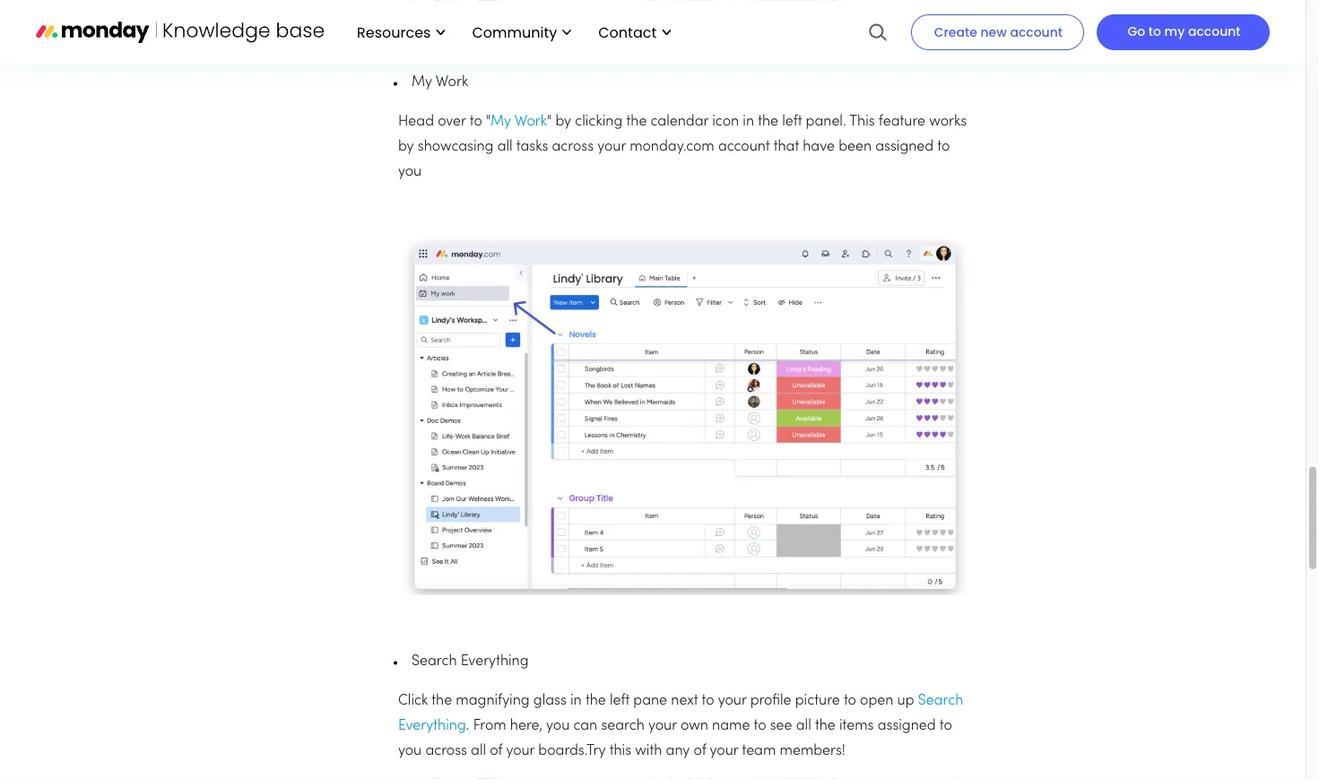 Task type: describe. For each thing, give the bounding box(es) containing it.
members!
[[780, 744, 845, 758]]

to right next
[[702, 694, 714, 707]]

any
[[666, 744, 690, 758]]

2 horizontal spatial all
[[796, 719, 811, 732]]

2 horizontal spatial account
[[1188, 22, 1241, 40]]

the right click
[[432, 694, 452, 707]]

create new account
[[934, 23, 1063, 41]]

0 horizontal spatial left
[[610, 694, 630, 707]]

to inside by showcasing all tasks across your monday.com account that have been assigned to you
[[937, 140, 950, 153]]

picture
[[795, 694, 840, 707]]

glass
[[533, 694, 567, 707]]

up
[[897, 694, 914, 707]]

0 horizontal spatial my
[[412, 75, 432, 89]]

the up can at the bottom left
[[585, 694, 606, 707]]

your down here,
[[506, 744, 535, 758]]

head
[[398, 115, 434, 128]]

monday.com
[[630, 140, 714, 153]]

this
[[849, 115, 875, 128]]

1 vertical spatial in
[[570, 694, 582, 707]]

to up "items"
[[844, 694, 856, 707]]

all inside by showcasing all tasks across your monday.com account that have been assigned to you
[[497, 140, 513, 153]]

by inside by showcasing all tasks across your monday.com account that have been assigned to you
[[398, 140, 414, 153]]

1 group image from the top
[[398, 0, 972, 16]]

my work link
[[490, 115, 547, 128]]

contact link
[[589, 17, 680, 48]]

search inside search everything
[[918, 694, 963, 707]]

click the magnifying glass in the left pane next to your profile picture to open up
[[398, 694, 918, 707]]

create new account link
[[911, 14, 1084, 50]]

list containing resources
[[339, 0, 680, 65]]

works
[[929, 115, 967, 128]]

items
[[839, 719, 874, 732]]

1 vertical spatial search everything
[[398, 694, 963, 732]]

your up the name
[[718, 694, 746, 707]]

head over to " my work " by clicking the calendar icon in the left panel. this feature works
[[398, 115, 967, 128]]

0 vertical spatial search everything
[[412, 654, 529, 668]]

can
[[573, 719, 597, 732]]

the inside the . from here, you can search your own name to see all the items assigned to you across all of your boards.try this with any of your team members!
[[815, 719, 836, 732]]

contact
[[598, 22, 657, 42]]

assigned inside by showcasing all tasks across your monday.com account that have been assigned to you
[[875, 140, 934, 153]]

go to my account link
[[1097, 14, 1270, 50]]

the right the clicking
[[626, 115, 647, 128]]

with
[[635, 744, 662, 758]]

0 vertical spatial by
[[555, 115, 571, 128]]

my work
[[412, 75, 468, 89]]

new
[[981, 23, 1007, 41]]

assigned inside the . from here, you can search your own name to see all the items assigned to you across all of your boards.try this with any of your team members!
[[878, 719, 936, 732]]

search logo image
[[868, 0, 888, 65]]

clicking
[[575, 115, 623, 128]]

.
[[466, 719, 469, 732]]

1 of from the left
[[490, 744, 502, 758]]

2 group image from the top
[[398, 238, 972, 595]]

profile
[[750, 694, 791, 707]]

across inside by showcasing all tasks across your monday.com account that have been assigned to you
[[552, 140, 594, 153]]



Task type: vqa. For each thing, say whether or not it's contained in the screenshot.
Use Cases dropdown button
no



Task type: locate. For each thing, give the bounding box(es) containing it.
0 vertical spatial you
[[398, 165, 422, 179]]

my
[[1164, 22, 1185, 40]]

0 horizontal spatial by
[[398, 140, 414, 153]]

feature
[[879, 115, 925, 128]]

2 " from the left
[[547, 115, 552, 128]]

to down works
[[937, 140, 950, 153]]

go to my account
[[1128, 22, 1241, 40]]

1 vertical spatial you
[[546, 719, 570, 732]]

0 horizontal spatial all
[[471, 744, 486, 758]]

everything inside search everything
[[398, 719, 466, 732]]

1 horizontal spatial left
[[782, 115, 802, 128]]

work
[[436, 75, 468, 89], [514, 115, 547, 128]]

to
[[1149, 22, 1161, 40], [470, 115, 482, 128], [937, 140, 950, 153], [702, 694, 714, 707], [844, 694, 856, 707], [754, 719, 766, 732], [940, 719, 952, 732]]

2 vertical spatial all
[[471, 744, 486, 758]]

all left tasks at top
[[497, 140, 513, 153]]

of down from
[[490, 744, 502, 758]]

work up tasks at top
[[514, 115, 547, 128]]

assigned down "feature"
[[875, 140, 934, 153]]

0 vertical spatial my
[[412, 75, 432, 89]]

community link
[[463, 17, 580, 48]]

team
[[742, 744, 776, 758]]

1 horizontal spatial in
[[743, 115, 754, 128]]

0 vertical spatial all
[[497, 140, 513, 153]]

your
[[597, 140, 626, 153], [718, 694, 746, 707], [648, 719, 677, 732], [506, 744, 535, 758], [710, 744, 738, 758]]

my right over
[[490, 115, 511, 128]]

search everything
[[412, 654, 529, 668], [398, 694, 963, 732]]

to right over
[[470, 115, 482, 128]]

0 vertical spatial left
[[782, 115, 802, 128]]

magnifying
[[456, 694, 530, 707]]

by down head
[[398, 140, 414, 153]]

work up over
[[436, 75, 468, 89]]

0 vertical spatial work
[[436, 75, 468, 89]]

search right up
[[918, 694, 963, 707]]

search everything link
[[398, 694, 963, 732]]

see
[[770, 719, 792, 732]]

of right any
[[694, 744, 706, 758]]

your inside by showcasing all tasks across your monday.com account that have been assigned to you
[[597, 140, 626, 153]]

account right new at right top
[[1010, 23, 1063, 41]]

to left see
[[754, 719, 766, 732]]

0 vertical spatial everything
[[461, 654, 529, 668]]

you down head
[[398, 165, 422, 179]]

1 vertical spatial left
[[610, 694, 630, 707]]

in right glass at the bottom left
[[570, 694, 582, 707]]

assigned
[[875, 140, 934, 153], [878, 719, 936, 732]]

your down click the magnifying glass in the left pane next to your profile picture to open up
[[648, 719, 677, 732]]

0 vertical spatial in
[[743, 115, 754, 128]]

all down from
[[471, 744, 486, 758]]

monday.com logo image
[[36, 13, 325, 51]]

the down picture
[[815, 719, 836, 732]]

1 horizontal spatial across
[[552, 140, 594, 153]]

1 horizontal spatial of
[[694, 744, 706, 758]]

search
[[601, 719, 645, 732]]

account down icon
[[718, 140, 770, 153]]

left
[[782, 115, 802, 128], [610, 694, 630, 707]]

left up that
[[782, 115, 802, 128]]

0 horizontal spatial across
[[425, 744, 467, 758]]

across inside the . from here, you can search your own name to see all the items assigned to you across all of your boards.try this with any of your team members!
[[425, 744, 467, 758]]

account inside by showcasing all tasks across your monday.com account that have been assigned to you
[[718, 140, 770, 153]]

left up "search"
[[610, 694, 630, 707]]

the up that
[[758, 115, 778, 128]]

1 vertical spatial across
[[425, 744, 467, 758]]

"
[[486, 115, 490, 128], [547, 115, 552, 128]]

1 vertical spatial assigned
[[878, 719, 936, 732]]

resources
[[357, 22, 431, 42]]

pane
[[633, 694, 667, 707]]

showcasing
[[418, 140, 494, 153]]

the
[[626, 115, 647, 128], [758, 115, 778, 128], [432, 694, 452, 707], [585, 694, 606, 707], [815, 719, 836, 732]]

0 vertical spatial assigned
[[875, 140, 934, 153]]

search up click
[[412, 654, 457, 668]]

0 horizontal spatial work
[[436, 75, 468, 89]]

to inside "main" element
[[1149, 22, 1161, 40]]

open
[[860, 694, 893, 707]]

your down the name
[[710, 744, 738, 758]]

group image
[[398, 0, 972, 16], [398, 238, 972, 595]]

here,
[[510, 719, 542, 732]]

by left the clicking
[[555, 115, 571, 128]]

own
[[681, 719, 708, 732]]

1 " from the left
[[486, 115, 490, 128]]

go
[[1128, 22, 1145, 40]]

to right "items"
[[940, 719, 952, 732]]

name
[[712, 719, 750, 732]]

0 vertical spatial group image
[[398, 0, 972, 16]]

boards.try
[[538, 744, 606, 758]]

1 vertical spatial everything
[[398, 719, 466, 732]]

click
[[398, 694, 428, 707]]

your down the clicking
[[597, 140, 626, 153]]

been
[[839, 140, 872, 153]]

from
[[473, 719, 506, 732]]

you down click
[[398, 744, 422, 758]]

create
[[934, 23, 977, 41]]

next
[[671, 694, 698, 707]]

" right over
[[486, 115, 490, 128]]

over
[[438, 115, 466, 128]]

this
[[609, 744, 631, 758]]

everything
[[461, 654, 529, 668], [398, 719, 466, 732]]

calendar
[[651, 115, 708, 128]]

in right icon
[[743, 115, 754, 128]]

. from here, you can search your own name to see all the items assigned to you across all of your boards.try this with any of your team members!
[[398, 719, 952, 758]]

icon
[[712, 115, 739, 128]]

1 horizontal spatial work
[[514, 115, 547, 128]]

1 horizontal spatial search
[[918, 694, 963, 707]]

my
[[412, 75, 432, 89], [490, 115, 511, 128]]

that
[[774, 140, 799, 153]]

1 horizontal spatial all
[[497, 140, 513, 153]]

account
[[1188, 22, 1241, 40], [1010, 23, 1063, 41], [718, 140, 770, 153]]

" up tasks at top
[[547, 115, 552, 128]]

0 vertical spatial across
[[552, 140, 594, 153]]

account right my
[[1188, 22, 1241, 40]]

0 horizontal spatial of
[[490, 744, 502, 758]]

you down glass at the bottom left
[[546, 719, 570, 732]]

0 horizontal spatial account
[[718, 140, 770, 153]]

main element
[[339, 0, 1270, 65]]

in
[[743, 115, 754, 128], [570, 694, 582, 707]]

list
[[339, 0, 680, 65]]

search
[[412, 654, 457, 668], [918, 694, 963, 707]]

tasks
[[516, 140, 548, 153]]

1 vertical spatial by
[[398, 140, 414, 153]]

have
[[803, 140, 835, 153]]

everything up magnifying at the left of the page
[[461, 654, 529, 668]]

all
[[497, 140, 513, 153], [796, 719, 811, 732], [471, 744, 486, 758]]

0 vertical spatial search
[[412, 654, 457, 668]]

assigned down up
[[878, 719, 936, 732]]

1 vertical spatial work
[[514, 115, 547, 128]]

1 vertical spatial group image
[[398, 238, 972, 595]]

panel.
[[806, 115, 846, 128]]

1 horizontal spatial "
[[547, 115, 552, 128]]

across
[[552, 140, 594, 153], [425, 744, 467, 758]]

by
[[555, 115, 571, 128], [398, 140, 414, 153]]

across down .
[[425, 744, 467, 758]]

my up head
[[412, 75, 432, 89]]

1 horizontal spatial by
[[555, 115, 571, 128]]

community
[[472, 22, 557, 42]]

0 horizontal spatial in
[[570, 694, 582, 707]]

1 vertical spatial search
[[918, 694, 963, 707]]

1 horizontal spatial account
[[1010, 23, 1063, 41]]

to right go
[[1149, 22, 1161, 40]]

all right see
[[796, 719, 811, 732]]

0 horizontal spatial search
[[412, 654, 457, 668]]

you inside by showcasing all tasks across your monday.com account that have been assigned to you
[[398, 165, 422, 179]]

0 horizontal spatial "
[[486, 115, 490, 128]]

of
[[490, 744, 502, 758], [694, 744, 706, 758]]

2 vertical spatial you
[[398, 744, 422, 758]]

1 vertical spatial my
[[490, 115, 511, 128]]

2 of from the left
[[694, 744, 706, 758]]

resources link
[[348, 17, 454, 48]]

1 horizontal spatial my
[[490, 115, 511, 128]]

by showcasing all tasks across your monday.com account that have been assigned to you
[[398, 140, 950, 179]]

you
[[398, 165, 422, 179], [546, 719, 570, 732], [398, 744, 422, 758]]

1 vertical spatial all
[[796, 719, 811, 732]]

across down the clicking
[[552, 140, 594, 153]]

everything down click
[[398, 719, 466, 732]]



